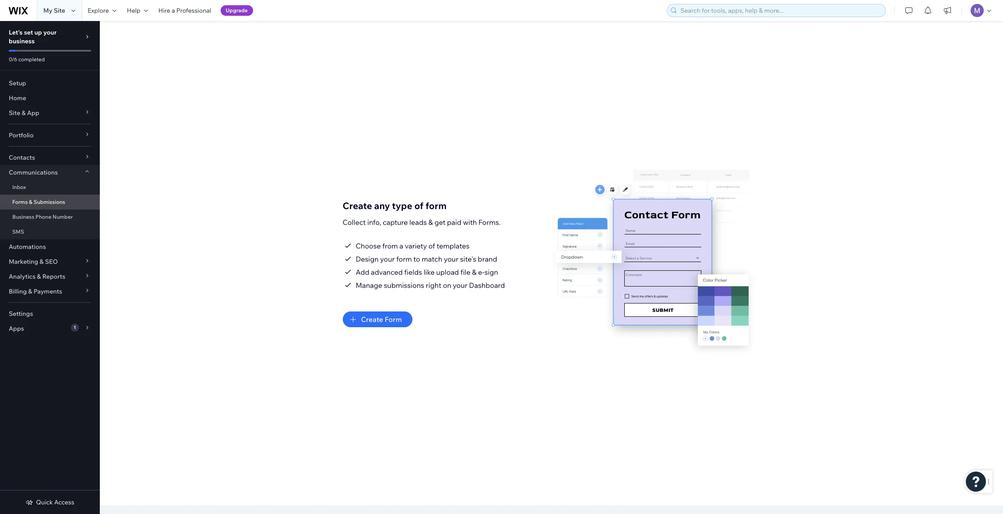 Task type: describe. For each thing, give the bounding box(es) containing it.
automations
[[9, 243, 46, 251]]

0 vertical spatial form
[[426, 200, 447, 211]]

help button
[[122, 0, 153, 21]]

info,
[[368, 218, 381, 227]]

settings link
[[0, 307, 100, 322]]

Search for tools, apps, help & more... field
[[678, 4, 883, 17]]

a inside hire a professional link
[[172, 7, 175, 14]]

from
[[383, 242, 398, 250]]

like
[[424, 268, 435, 277]]

choose
[[356, 242, 381, 250]]

quick access
[[36, 499, 74, 507]]

hire a professional
[[159, 7, 211, 14]]

add
[[356, 268, 370, 277]]

paid
[[447, 218, 462, 227]]

collect
[[343, 218, 366, 227]]

site inside popup button
[[9, 109, 20, 117]]

0 horizontal spatial of
[[415, 200, 424, 211]]

sms
[[12, 229, 24, 235]]

variety
[[405, 242, 427, 250]]

of inside "choose from a variety of templates design your form to match your site's brand add advanced fields like upload file & e-sign manage submissions right on your dashboard"
[[429, 242, 435, 250]]

let's set up your business
[[9, 28, 57, 45]]

up
[[34, 28, 42, 36]]

let's
[[9, 28, 23, 36]]

type
[[392, 200, 413, 211]]

business
[[9, 37, 35, 45]]

1
[[74, 325, 76, 331]]

0/6
[[9, 56, 17, 63]]

sidebar element
[[0, 21, 100, 515]]

submissions
[[384, 281, 425, 290]]

file
[[461, 268, 471, 277]]

help
[[127, 7, 141, 14]]

analytics & reports
[[9, 273, 65, 281]]

on
[[443, 281, 452, 290]]

number
[[53, 214, 73, 220]]

templates
[[437, 242, 470, 250]]

portfolio button
[[0, 128, 100, 143]]

your inside let's set up your business
[[43, 28, 57, 36]]

your up "advanced"
[[380, 255, 395, 264]]

fields
[[405, 268, 422, 277]]

analytics
[[9, 273, 36, 281]]

home link
[[0, 91, 100, 106]]

portfolio
[[9, 131, 34, 139]]

analytics & reports button
[[0, 269, 100, 284]]

your down templates
[[444, 255, 459, 264]]

& for app
[[22, 109, 26, 117]]

hire
[[159, 7, 170, 14]]

advanced
[[371, 268, 403, 277]]

business phone number
[[12, 214, 73, 220]]

capture
[[383, 218, 408, 227]]

any
[[374, 200, 390, 211]]

a inside "choose from a variety of templates design your form to match your site's brand add advanced fields like upload file & e-sign manage submissions right on your dashboard"
[[400, 242, 404, 250]]

billing & payments button
[[0, 284, 100, 299]]

phone
[[36, 214, 51, 220]]

seo
[[45, 258, 58, 266]]

app
[[27, 109, 39, 117]]

submissions
[[34, 199, 65, 206]]

form
[[385, 315, 402, 324]]

right
[[426, 281, 442, 290]]

& for reports
[[37, 273, 41, 281]]

create any type of form
[[343, 200, 447, 211]]

apps
[[9, 325, 24, 333]]

professional
[[176, 7, 211, 14]]

design
[[356, 255, 379, 264]]

access
[[54, 499, 74, 507]]

create form button
[[343, 312, 413, 328]]

home
[[9, 94, 26, 102]]



Task type: vqa. For each thing, say whether or not it's contained in the screenshot.
topmost Create
yes



Task type: locate. For each thing, give the bounding box(es) containing it.
& for submissions
[[29, 199, 32, 206]]

quick
[[36, 499, 53, 507]]

forms & submissions
[[12, 199, 65, 206]]

upgrade
[[226, 7, 248, 14]]

form up get
[[426, 200, 447, 211]]

1 vertical spatial form
[[397, 255, 412, 264]]

e-
[[479, 268, 485, 277]]

1 vertical spatial a
[[400, 242, 404, 250]]

inbox
[[12, 184, 26, 191]]

0 vertical spatial of
[[415, 200, 424, 211]]

of up match
[[429, 242, 435, 250]]

& for payments
[[28, 288, 32, 296]]

with
[[463, 218, 477, 227]]

& left get
[[429, 218, 433, 227]]

manage
[[356, 281, 383, 290]]

business phone number link
[[0, 210, 100, 225]]

& for seo
[[40, 258, 44, 266]]

sign
[[485, 268, 499, 277]]

site & app button
[[0, 106, 100, 121]]

completed
[[18, 56, 45, 63]]

brand
[[478, 255, 498, 264]]

1 horizontal spatial a
[[400, 242, 404, 250]]

billing
[[9, 288, 27, 296]]

1 vertical spatial of
[[429, 242, 435, 250]]

reports
[[42, 273, 65, 281]]

inbox link
[[0, 180, 100, 195]]

business
[[12, 214, 34, 220]]

1 horizontal spatial site
[[54, 7, 65, 14]]

create inside button
[[361, 315, 383, 324]]

choose from a variety of templates design your form to match your site's brand add advanced fields like upload file & e-sign manage submissions right on your dashboard
[[356, 242, 505, 290]]

create left "form"
[[361, 315, 383, 324]]

your
[[43, 28, 57, 36], [380, 255, 395, 264], [444, 255, 459, 264], [453, 281, 468, 290]]

upload
[[437, 268, 459, 277]]

& right forms
[[29, 199, 32, 206]]

1 horizontal spatial form
[[426, 200, 447, 211]]

a
[[172, 7, 175, 14], [400, 242, 404, 250]]

leads
[[410, 218, 427, 227]]

site & app
[[9, 109, 39, 117]]

0 vertical spatial create
[[343, 200, 372, 211]]

get
[[435, 218, 446, 227]]

& left 'e-'
[[472, 268, 477, 277]]

0 horizontal spatial site
[[9, 109, 20, 117]]

a right hire
[[172, 7, 175, 14]]

marketing & seo
[[9, 258, 58, 266]]

site right my
[[54, 7, 65, 14]]

setup
[[9, 79, 26, 87]]

quick access button
[[26, 499, 74, 507]]

0 horizontal spatial a
[[172, 7, 175, 14]]

site's
[[460, 255, 477, 264]]

match
[[422, 255, 443, 264]]

my
[[43, 7, 52, 14]]

forms
[[12, 199, 28, 206]]

communications
[[9, 169, 58, 177]]

0 vertical spatial site
[[54, 7, 65, 14]]

setup link
[[0, 76, 100, 91]]

of
[[415, 200, 424, 211], [429, 242, 435, 250]]

dashboard
[[469, 281, 505, 290]]

contacts button
[[0, 150, 100, 165]]

billing & payments
[[9, 288, 62, 296]]

create for create any type of form
[[343, 200, 372, 211]]

payments
[[34, 288, 62, 296]]

forms.
[[479, 218, 501, 227]]

1 vertical spatial create
[[361, 315, 383, 324]]

explore
[[88, 7, 109, 14]]

0/6 completed
[[9, 56, 45, 63]]

your right on
[[453, 281, 468, 290]]

&
[[22, 109, 26, 117], [29, 199, 32, 206], [429, 218, 433, 227], [40, 258, 44, 266], [472, 268, 477, 277], [37, 273, 41, 281], [28, 288, 32, 296]]

& left seo
[[40, 258, 44, 266]]

& inside "choose from a variety of templates design your form to match your site's brand add advanced fields like upload file & e-sign manage submissions right on your dashboard"
[[472, 268, 477, 277]]

forms & submissions link
[[0, 195, 100, 210]]

site
[[54, 7, 65, 14], [9, 109, 20, 117]]

marketing
[[9, 258, 38, 266]]

of up leads
[[415, 200, 424, 211]]

& right the billing
[[28, 288, 32, 296]]

& inside dropdown button
[[37, 273, 41, 281]]

communications button
[[0, 165, 100, 180]]

form left to
[[397, 255, 412, 264]]

upgrade button
[[221, 5, 253, 16]]

0 vertical spatial a
[[172, 7, 175, 14]]

set
[[24, 28, 33, 36]]

& inside popup button
[[40, 258, 44, 266]]

& left reports
[[37, 273, 41, 281]]

sms link
[[0, 225, 100, 240]]

hire a professional link
[[153, 0, 217, 21]]

create for create form
[[361, 315, 383, 324]]

form inside "choose from a variety of templates design your form to match your site's brand add advanced fields like upload file & e-sign manage submissions right on your dashboard"
[[397, 255, 412, 264]]

create form
[[361, 315, 402, 324]]

0 horizontal spatial form
[[397, 255, 412, 264]]

1 vertical spatial site
[[9, 109, 20, 117]]

site down home
[[9, 109, 20, 117]]

to
[[414, 255, 421, 264]]

marketing & seo button
[[0, 255, 100, 269]]

& left app
[[22, 109, 26, 117]]

a right from
[[400, 242, 404, 250]]

settings
[[9, 310, 33, 318]]

create
[[343, 200, 372, 211], [361, 315, 383, 324]]

create up collect
[[343, 200, 372, 211]]

your right up
[[43, 28, 57, 36]]

my site
[[43, 7, 65, 14]]

1 horizontal spatial of
[[429, 242, 435, 250]]

automations link
[[0, 240, 100, 255]]

collect info, capture leads & get paid with forms.
[[343, 218, 501, 227]]



